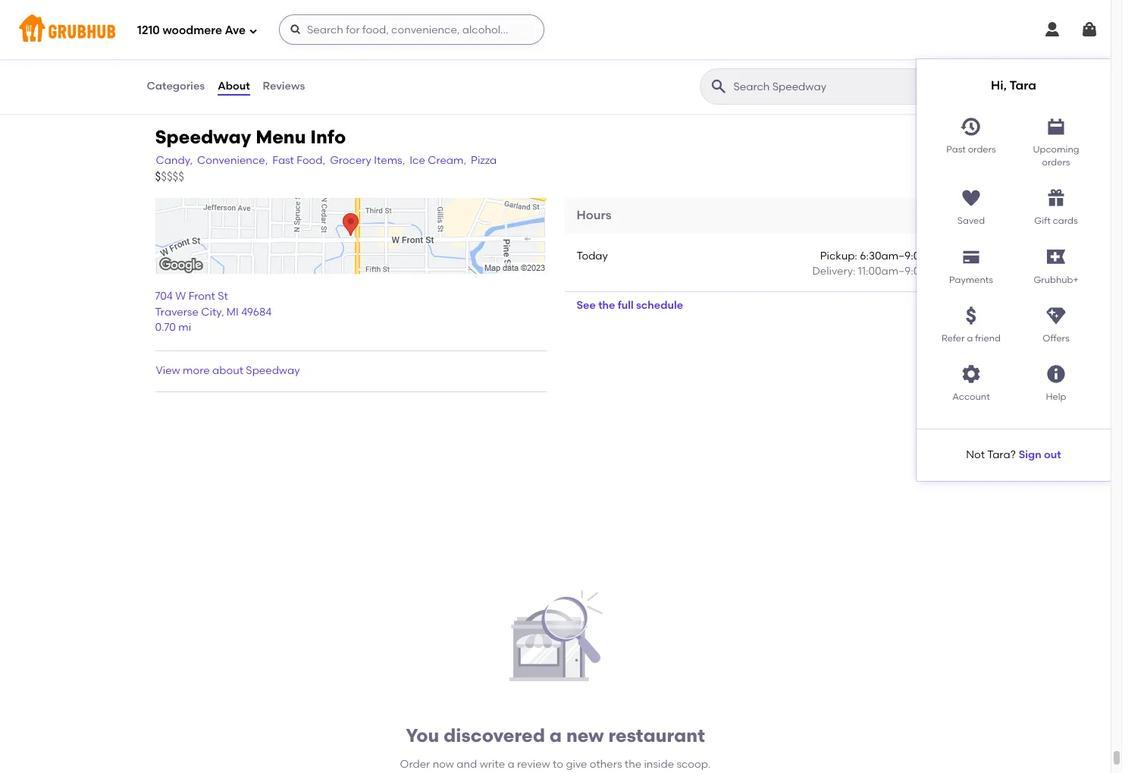 Task type: locate. For each thing, give the bounding box(es) containing it.
704 w front st traverse city , mi 49684 0.70 mi
[[155, 290, 272, 334]]

1 horizontal spatial the
[[625, 758, 642, 771]]

$$$$$
[[155, 170, 184, 184]]

gift cards link
[[1014, 182, 1099, 228]]

1 vertical spatial speedway
[[246, 365, 300, 377]]

see the full schedule button
[[565, 292, 696, 319]]

the
[[599, 299, 616, 312], [625, 758, 642, 771]]

not tara ? sign out
[[967, 448, 1062, 461]]

6:30am–9:00pm
[[860, 249, 944, 262]]

1 vertical spatial the
[[625, 758, 642, 771]]

svg image inside 'help' button
[[1046, 364, 1067, 385]]

tara right not
[[988, 448, 1011, 461]]

new
[[567, 724, 604, 746]]

1 vertical spatial tara
[[988, 448, 1011, 461]]

0.70
[[155, 321, 176, 334]]

svg image up payments
[[961, 246, 982, 268]]

svg image up saved
[[961, 188, 982, 209]]

gift
[[1035, 216, 1051, 226]]

more
[[183, 365, 210, 377]]

food,
[[297, 154, 326, 167]]

mi
[[178, 321, 191, 334]]

svg image up reviews at the top left of the page
[[290, 24, 302, 36]]

grubhub+
[[1034, 274, 1079, 285]]

cards
[[1054, 216, 1079, 226]]

svg image for refer a friend
[[961, 305, 982, 326]]

orders
[[969, 144, 997, 154], [1043, 157, 1071, 168]]

upcoming
[[1034, 144, 1080, 154]]

speedway right "about"
[[246, 365, 300, 377]]

out
[[1045, 448, 1062, 461]]

svg image inside account link
[[961, 364, 982, 385]]

0 horizontal spatial orders
[[969, 144, 997, 154]]

orders down upcoming
[[1043, 157, 1071, 168]]

2 vertical spatial a
[[508, 758, 515, 771]]

0 vertical spatial the
[[599, 299, 616, 312]]

svg image inside payments link
[[961, 246, 982, 268]]

sign
[[1019, 448, 1042, 461]]

orders for upcoming orders
[[1043, 157, 1071, 168]]

refer a friend
[[942, 333, 1001, 344]]

the left inside
[[625, 758, 642, 771]]

pizza
[[471, 154, 497, 167]]

svg image for account
[[961, 364, 982, 385]]

a right "write"
[[508, 758, 515, 771]]

now
[[433, 758, 454, 771]]

offers
[[1043, 333, 1070, 344]]

svg image up refer a friend on the right of the page
[[961, 305, 982, 326]]

svg image inside saved link
[[961, 188, 982, 209]]

1 horizontal spatial a
[[550, 724, 562, 746]]

city
[[201, 305, 221, 318]]

fast
[[273, 154, 294, 167]]

0 vertical spatial orders
[[969, 144, 997, 154]]

Search Speedway search field
[[732, 80, 960, 94]]

svg image up help
[[1046, 364, 1067, 385]]

0 vertical spatial speedway
[[155, 126, 251, 148]]

write
[[480, 758, 505, 771]]

svg image inside gift cards link
[[1046, 188, 1067, 209]]

svg image up gift cards
[[1046, 188, 1067, 209]]

tara for hi,
[[1010, 78, 1037, 93]]

tara
[[1010, 78, 1037, 93], [988, 448, 1011, 461]]

see
[[577, 299, 596, 312]]

svg image for gift cards
[[1046, 188, 1067, 209]]

1 vertical spatial a
[[550, 724, 562, 746]]

cream,
[[428, 154, 467, 167]]

svg image inside refer a friend button
[[961, 305, 982, 326]]

speedway
[[155, 126, 251, 148], [246, 365, 300, 377]]

see the full schedule
[[577, 299, 684, 312]]

help
[[1047, 392, 1067, 402]]

past orders
[[947, 144, 997, 154]]

ave
[[225, 23, 246, 37]]

others
[[590, 758, 622, 771]]

fast food, button
[[272, 152, 326, 169]]

front
[[189, 290, 215, 303]]

704
[[155, 290, 173, 303]]

past orders link
[[929, 110, 1014, 169]]

payments
[[950, 274, 994, 285]]

and
[[457, 758, 477, 771]]

1210
[[137, 23, 160, 37]]

svg image up upcoming
[[1046, 116, 1067, 137]]

2 horizontal spatial a
[[968, 333, 974, 344]]

not
[[967, 448, 986, 461]]

w
[[175, 290, 186, 303]]

woodmere
[[163, 23, 222, 37]]

Search for food, convenience, alcohol... search field
[[279, 14, 545, 45]]

orders right past
[[969, 144, 997, 154]]

items,
[[374, 154, 405, 167]]

pizza button
[[470, 152, 498, 169]]

grocery items, button
[[329, 152, 406, 169]]

0 horizontal spatial a
[[508, 758, 515, 771]]

1 vertical spatial orders
[[1043, 157, 1071, 168]]

categories button
[[146, 59, 206, 114]]

order
[[400, 758, 430, 771]]

a up order now and write a review to give others the inside scoop.
[[550, 724, 562, 746]]

full
[[618, 299, 634, 312]]

svg image
[[290, 24, 302, 36], [249, 26, 258, 35], [1046, 116, 1067, 137], [961, 188, 982, 209], [1046, 188, 1067, 209], [961, 246, 982, 268], [961, 305, 982, 326], [1046, 364, 1067, 385]]

give
[[566, 758, 588, 771]]

orders inside upcoming orders
[[1043, 157, 1071, 168]]

0 horizontal spatial the
[[599, 299, 616, 312]]

grocery
[[330, 154, 372, 167]]

svg image
[[1044, 20, 1062, 39], [1081, 20, 1099, 39], [961, 116, 982, 137], [1046, 305, 1067, 326], [961, 364, 982, 385]]

svg image inside upcoming orders link
[[1046, 116, 1067, 137]]

0 vertical spatial tara
[[1010, 78, 1037, 93]]

a inside button
[[968, 333, 974, 344]]

categories
[[147, 80, 205, 92]]

1 horizontal spatial orders
[[1043, 157, 1071, 168]]

tara right the hi,
[[1010, 78, 1037, 93]]

svg image inside offers link
[[1046, 305, 1067, 326]]

svg image for help
[[1046, 364, 1067, 385]]

review
[[517, 758, 551, 771]]

svg image inside past orders link
[[961, 116, 982, 137]]

svg image for saved
[[961, 188, 982, 209]]

0 vertical spatial a
[[968, 333, 974, 344]]

view
[[156, 365, 180, 377]]

speedway up candy,
[[155, 126, 251, 148]]

the left full
[[599, 299, 616, 312]]

a right refer
[[968, 333, 974, 344]]

gift cards
[[1035, 216, 1079, 226]]



Task type: describe. For each thing, give the bounding box(es) containing it.
about
[[212, 365, 243, 377]]

today
[[577, 249, 608, 262]]

refer a friend button
[[929, 299, 1014, 346]]

candy, convenience, fast food, grocery items, ice cream, pizza
[[156, 154, 497, 167]]

about button
[[217, 59, 251, 114]]

upcoming orders
[[1034, 144, 1080, 168]]

about
[[218, 80, 250, 92]]

friend
[[976, 333, 1001, 344]]

1210 woodmere ave
[[137, 23, 246, 37]]

inside
[[644, 758, 674, 771]]

account
[[953, 392, 991, 402]]

past
[[947, 144, 966, 154]]

tara for not
[[988, 448, 1011, 461]]

traverse
[[155, 305, 199, 318]]

offers link
[[1014, 299, 1099, 346]]

sign out button
[[1019, 441, 1062, 469]]

saved link
[[929, 182, 1014, 228]]

svg image for offers
[[1046, 305, 1067, 326]]

discovered
[[444, 724, 545, 746]]

hi, tara
[[992, 78, 1037, 93]]

you
[[406, 724, 439, 746]]

hours
[[577, 208, 612, 222]]

schedule
[[637, 299, 684, 312]]

?
[[1011, 448, 1016, 461]]

restaurant
[[609, 724, 705, 746]]

menu
[[256, 126, 306, 148]]

ice cream, button
[[409, 152, 467, 169]]

upcoming orders link
[[1014, 110, 1099, 169]]

speedway menu info
[[155, 126, 346, 148]]

magnifying glass icon image
[[710, 77, 728, 96]]

reviews button
[[262, 59, 306, 114]]

convenience,
[[197, 154, 268, 167]]

pickup:
[[821, 249, 858, 262]]

view more about speedway
[[156, 365, 300, 377]]

grubhub+ button
[[1014, 240, 1099, 287]]

svg image for past orders
[[961, 116, 982, 137]]

help button
[[1014, 358, 1099, 404]]

svg image for payments
[[961, 246, 982, 268]]

svg image for upcoming orders
[[1046, 116, 1067, 137]]

grubhub plus flag logo image
[[1048, 250, 1066, 264]]

candy, button
[[155, 152, 193, 169]]

scoop.
[[677, 758, 711, 771]]

the inside button
[[599, 299, 616, 312]]

payments link
[[929, 240, 1014, 287]]

refer
[[942, 333, 965, 344]]

reviews
[[263, 80, 305, 92]]

49684
[[241, 305, 272, 318]]

orders for past orders
[[969, 144, 997, 154]]

svg image right ave
[[249, 26, 258, 35]]

to
[[553, 758, 564, 771]]

hi,
[[992, 78, 1007, 93]]

main navigation navigation
[[0, 0, 1111, 481]]

grubhub image
[[506, 587, 606, 687]]

$
[[155, 170, 161, 184]]

st
[[218, 290, 228, 303]]

ice
[[410, 154, 425, 167]]

11:00am–9:00pm
[[859, 265, 944, 278]]

delivery:
[[813, 265, 856, 278]]

,
[[221, 305, 224, 318]]

mi
[[227, 305, 239, 318]]

convenience, button
[[197, 152, 269, 169]]

pickup: 6:30am–9:00pm delivery: 11:00am–9:00pm
[[813, 249, 944, 278]]

account link
[[929, 358, 1014, 404]]

saved
[[958, 216, 986, 226]]

order now and write a review to give others the inside scoop.
[[400, 758, 711, 771]]

little tree new car scent image
[[507, 0, 621, 23]]

info
[[310, 126, 346, 148]]

you discovered a new restaurant
[[406, 724, 705, 746]]



Task type: vqa. For each thing, say whether or not it's contained in the screenshot.
'orders' to the bottom
yes



